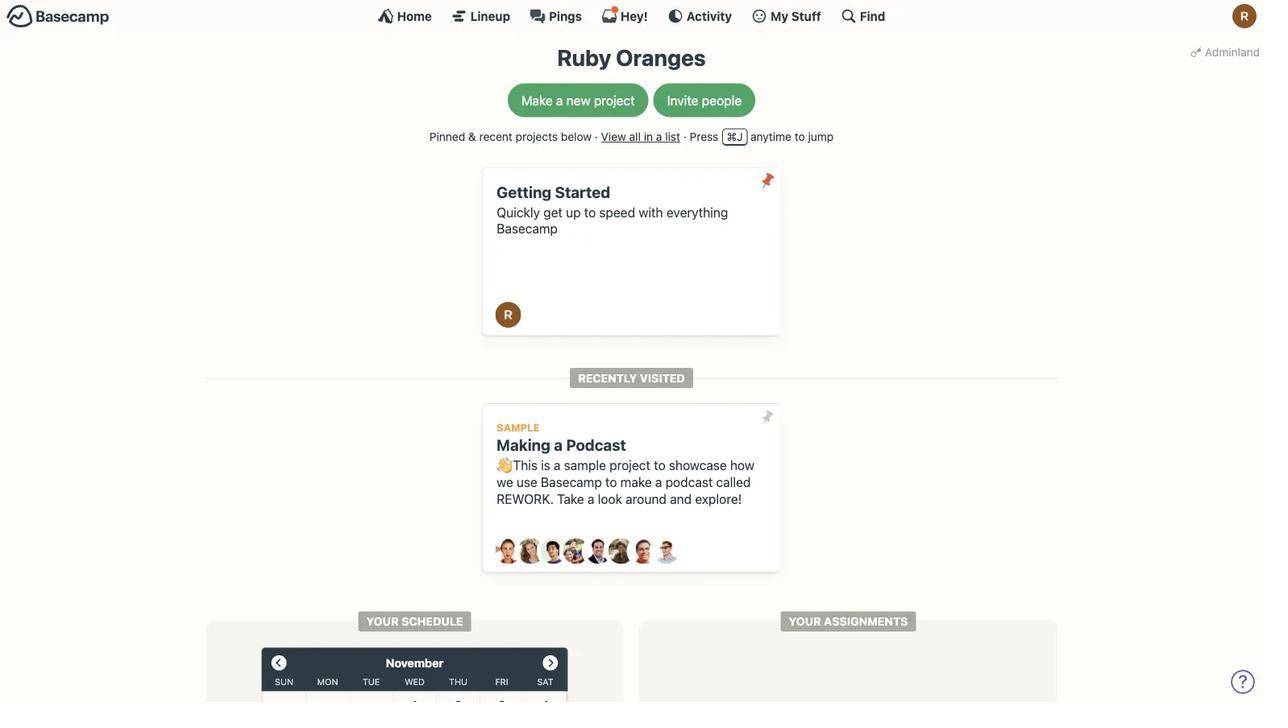 Task type: vqa. For each thing, say whether or not it's contained in the screenshot.
right ·
yes



Task type: locate. For each thing, give the bounding box(es) containing it.
list
[[665, 130, 680, 144]]

1 vertical spatial basecamp
[[541, 475, 602, 490]]

quickly
[[497, 205, 540, 220]]

annie bryan image
[[495, 539, 521, 565]]

a right in
[[656, 130, 662, 144]]

⌘ j anytime to jump
[[727, 130, 834, 144]]

your
[[366, 616, 399, 629], [789, 616, 821, 629]]

a left look
[[588, 492, 594, 507]]

to right up
[[584, 205, 596, 220]]

a right is
[[554, 458, 561, 473]]

adminland link
[[1187, 40, 1263, 64]]

your left 'schedule'
[[366, 616, 399, 629]]

press
[[690, 130, 718, 144]]

assignments
[[824, 616, 908, 629]]

your left the "assignments"
[[789, 616, 821, 629]]

getting started quickly get up to speed with everything basecamp
[[497, 183, 728, 237]]

project
[[594, 93, 635, 108], [609, 458, 650, 473]]

to inside getting started quickly get up to speed with everything basecamp
[[584, 205, 596, 220]]

pings button
[[530, 8, 582, 24]]

explore!
[[695, 492, 742, 507]]

·
[[595, 130, 598, 144], [683, 130, 687, 144]]

to left jump on the top right of page
[[795, 130, 805, 144]]

project up "make"
[[609, 458, 650, 473]]

making
[[497, 437, 550, 455]]

0 horizontal spatial your
[[366, 616, 399, 629]]

mon
[[317, 678, 338, 688]]

sample
[[564, 458, 606, 473]]

to up podcast
[[654, 458, 666, 473]]

nicole katz image
[[608, 539, 634, 565]]

wed
[[405, 678, 425, 688]]

· right list
[[683, 130, 687, 144]]

1 horizontal spatial your
[[789, 616, 821, 629]]

basecamp inside getting started quickly get up to speed with everything basecamp
[[497, 221, 558, 237]]

to up look
[[605, 475, 617, 490]]

a
[[556, 93, 563, 108], [656, 130, 662, 144], [554, 437, 563, 455], [554, 458, 561, 473], [655, 475, 662, 490], [588, 492, 594, 507]]

project inside sample making a podcast 👋 this is a sample project to showcase how we use basecamp to make a podcast called rework. take a look around and explore!
[[609, 458, 650, 473]]

recently
[[578, 372, 637, 385]]

0 vertical spatial project
[[594, 93, 635, 108]]

jared davis image
[[540, 539, 566, 565]]

how
[[730, 458, 754, 473]]

1 your from the left
[[366, 616, 399, 629]]

1 horizontal spatial ·
[[683, 130, 687, 144]]

ruby image
[[495, 302, 521, 328]]

⌘
[[727, 130, 737, 144]]

None submit
[[755, 168, 781, 194], [755, 405, 781, 430], [755, 168, 781, 194], [755, 405, 781, 430]]

ruby oranges
[[557, 44, 706, 71]]

ruby
[[557, 44, 611, 71]]

take
[[557, 492, 584, 507]]

main element
[[0, 0, 1263, 31]]

to
[[795, 130, 805, 144], [584, 205, 596, 220], [654, 458, 666, 473], [605, 475, 617, 490]]

rework.
[[497, 492, 554, 507]]

2 your from the left
[[789, 616, 821, 629]]

make a new project
[[521, 93, 635, 108]]

look
[[598, 492, 622, 507]]

project right new on the left of page
[[594, 93, 635, 108]]

my stuff
[[771, 9, 821, 23]]

basecamp
[[497, 221, 558, 237], [541, 475, 602, 490]]

recent
[[479, 130, 513, 144]]

your assignments
[[789, 616, 908, 629]]

invite people link
[[653, 84, 755, 117]]

0 vertical spatial basecamp
[[497, 221, 558, 237]]

0 horizontal spatial ·
[[595, 130, 598, 144]]

stuff
[[791, 9, 821, 23]]

november
[[386, 657, 444, 671]]

· press
[[683, 130, 718, 144]]

basecamp up take
[[541, 475, 602, 490]]

and
[[670, 492, 692, 507]]

jennifer young image
[[563, 539, 589, 565]]

activity
[[687, 9, 732, 23]]

· left view
[[595, 130, 598, 144]]

view all in a list link
[[601, 130, 680, 144]]

podcast
[[665, 475, 713, 490]]

up
[[566, 205, 581, 220]]

steve marsh image
[[631, 539, 657, 565]]

a up around at bottom
[[655, 475, 662, 490]]

speed
[[599, 205, 635, 220]]

sun
[[275, 678, 293, 688]]

started
[[555, 183, 610, 201]]

new
[[566, 93, 591, 108]]

your for your schedule
[[366, 616, 399, 629]]

basecamp down quickly
[[497, 221, 558, 237]]

lineup link
[[451, 8, 510, 24]]

1 vertical spatial project
[[609, 458, 650, 473]]



Task type: describe. For each thing, give the bounding box(es) containing it.
jump
[[808, 130, 834, 144]]

visited
[[640, 372, 685, 385]]

thu
[[449, 678, 467, 688]]

called
[[716, 475, 751, 490]]

2 · from the left
[[683, 130, 687, 144]]

anytime
[[750, 130, 792, 144]]

sample making a podcast 👋 this is a sample project to showcase how we use basecamp to make a podcast called rework. take a look around and explore!
[[497, 422, 754, 507]]

josh fiske image
[[586, 539, 611, 565]]

around
[[626, 492, 667, 507]]

home link
[[378, 8, 432, 24]]

invite people
[[667, 93, 742, 108]]

oranges
[[616, 44, 706, 71]]

in
[[644, 130, 653, 144]]

👋
[[497, 458, 510, 473]]

a left new on the left of page
[[556, 93, 563, 108]]

1 · from the left
[[595, 130, 598, 144]]

we
[[497, 475, 513, 490]]

ruby image
[[1232, 4, 1257, 28]]

lineup
[[471, 9, 510, 23]]

showcase
[[669, 458, 727, 473]]

home
[[397, 9, 432, 23]]

make
[[620, 475, 652, 490]]

activity link
[[667, 8, 732, 24]]

recently visited
[[578, 372, 685, 385]]

all
[[629, 130, 641, 144]]

everything
[[666, 205, 728, 220]]

people
[[702, 93, 742, 108]]

pings
[[549, 9, 582, 23]]

your for your assignments
[[789, 616, 821, 629]]

victor cooper image
[[653, 539, 679, 565]]

hey!
[[621, 9, 648, 23]]

schedule
[[401, 616, 463, 629]]

with
[[639, 205, 663, 220]]

podcast
[[566, 437, 626, 455]]

use
[[517, 475, 537, 490]]

cheryl walters image
[[518, 539, 544, 565]]

tue
[[363, 678, 380, 688]]

is
[[541, 458, 550, 473]]

sat
[[537, 678, 553, 688]]

make a new project link
[[508, 84, 649, 117]]

view
[[601, 130, 626, 144]]

below
[[561, 130, 592, 144]]

invite
[[667, 93, 699, 108]]

sample
[[497, 422, 540, 434]]

my
[[771, 9, 788, 23]]

a right making
[[554, 437, 563, 455]]

fri
[[495, 678, 508, 688]]

get
[[543, 205, 563, 220]]

find
[[860, 9, 885, 23]]

adminland
[[1205, 45, 1260, 58]]

pinned & recent projects below · view all in a list
[[429, 130, 680, 144]]

make
[[521, 93, 553, 108]]

this
[[513, 458, 538, 473]]

hey! button
[[601, 6, 648, 24]]

&
[[468, 130, 476, 144]]

basecamp inside sample making a podcast 👋 this is a sample project to showcase how we use basecamp to make a podcast called rework. take a look around and explore!
[[541, 475, 602, 490]]

my stuff button
[[751, 8, 821, 24]]

find button
[[841, 8, 885, 24]]

getting
[[497, 183, 551, 201]]

j
[[737, 130, 743, 144]]

pinned
[[429, 130, 465, 144]]

your schedule
[[366, 616, 463, 629]]

switch accounts image
[[6, 4, 110, 29]]

projects
[[516, 130, 558, 144]]



